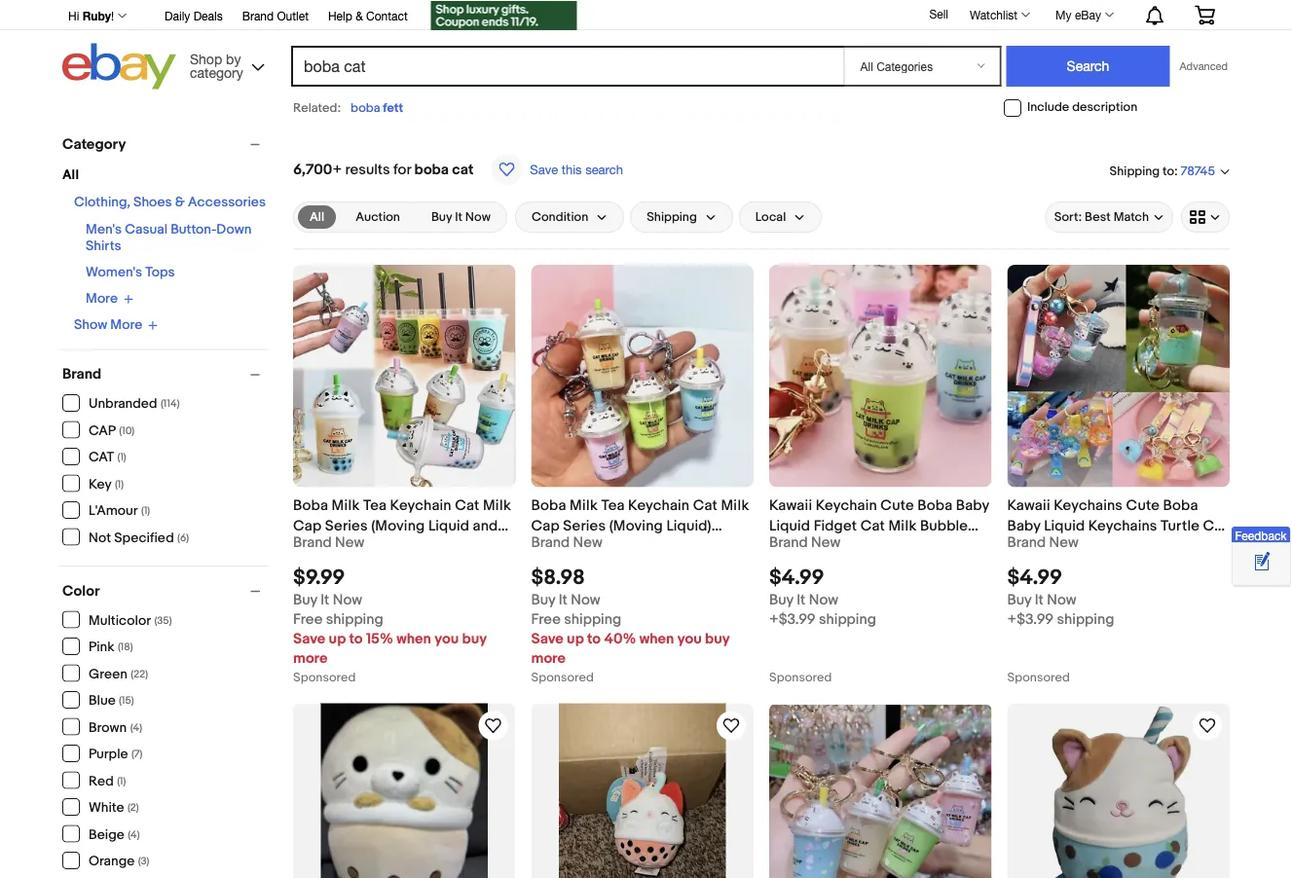 Task type: vqa. For each thing, say whether or not it's contained in the screenshot.
CAR & TRUCK PARTS Dropdown Button
no



Task type: locate. For each thing, give the bounding box(es) containing it.
0 horizontal spatial buy
[[462, 631, 487, 648]]

0 horizontal spatial (moving
[[371, 517, 425, 535]]

series
[[325, 517, 368, 535], [563, 517, 606, 535]]

(moving for $8.98
[[609, 517, 663, 535]]

related:
[[293, 100, 341, 115]]

$8.98
[[531, 566, 585, 591]]

1 $4.99 from the left
[[770, 566, 825, 591]]

2 horizontal spatial to
[[1163, 164, 1175, 179]]

cute up fish
[[1127, 497, 1160, 514]]

save down $8.98
[[531, 631, 564, 648]]

this
[[562, 162, 582, 177]]

0 horizontal spatial series
[[325, 517, 368, 535]]

boba milk tea keychain cat milk cap series (moving liquid and boba) image
[[293, 265, 516, 488], [770, 705, 992, 879]]

boba milk tea keychain cat milk cap series (moving liquid) cartoon animal purse heading
[[531, 497, 749, 555]]

(4) up (7)
[[130, 722, 142, 734]]

liquid left fidget
[[770, 517, 811, 535]]

keychains
[[1054, 497, 1123, 514], [1089, 517, 1158, 535], [796, 538, 865, 555]]

sell
[[930, 7, 949, 21]]

kawaii keychains cute boba baby liquid keychains turtle cat milk tea bag of fish
[[1008, 497, 1228, 555]]

free down $9.99
[[293, 611, 323, 629]]

all down 6,700
[[310, 209, 325, 225]]

liquid up bag
[[1044, 517, 1085, 535]]

0 vertical spatial &
[[356, 9, 363, 22]]

deals
[[194, 9, 223, 22]]

0 horizontal spatial shipping
[[647, 210, 697, 225]]

more for $9.99
[[293, 650, 328, 668]]

not specified (6)
[[89, 530, 189, 546]]

1 horizontal spatial $4.99 buy it now +$3.99 shipping
[[1008, 566, 1115, 629]]

you for $8.98
[[678, 631, 702, 648]]

shipping inside $9.99 buy it now free shipping save up to 15% when you buy more
[[326, 611, 383, 629]]

1 horizontal spatial when
[[640, 631, 674, 648]]

series inside boba milk tea keychain cat milk cap series (moving liquid and boba)
[[325, 517, 368, 535]]

red
[[89, 773, 114, 790]]

when right 40% in the bottom of the page
[[640, 631, 674, 648]]

shipping down wrist on the bottom of page
[[819, 611, 877, 629]]

up
[[329, 631, 346, 648], [567, 631, 584, 648]]

condition
[[532, 210, 589, 225]]

1 keychain from the left
[[390, 497, 452, 514]]

3 brand new from the left
[[770, 534, 841, 552]]

new left wrist on the bottom of page
[[811, 534, 841, 552]]

1 horizontal spatial boba milk tea keychain cat milk cap series (moving liquid and boba) image
[[770, 705, 992, 879]]

1 shipping from the left
[[326, 611, 383, 629]]

brand new up $9.99
[[293, 534, 364, 552]]

1 buy from the left
[[462, 631, 487, 648]]

brand left outlet on the left of the page
[[242, 9, 274, 22]]

0 horizontal spatial you
[[435, 631, 459, 648]]

key
[[89, 476, 112, 493]]

0 vertical spatial keychains
[[1054, 497, 1123, 514]]

buy for $8.98
[[705, 631, 730, 648]]

2 boba from the left
[[531, 497, 567, 514]]

buy up watch roxy the boba cat squishmallow clip 3.5" nwt image
[[705, 631, 730, 648]]

tops
[[145, 264, 175, 281]]

watchlist
[[970, 8, 1018, 21]]

multicolor (35)
[[89, 613, 172, 629]]

1 horizontal spatial series
[[563, 517, 606, 535]]

baby inside the "kawaii keychains cute boba baby liquid keychains turtle cat milk tea bag of fish"
[[1008, 517, 1041, 535]]

(4)
[[130, 722, 142, 734], [128, 829, 140, 842]]

(3)
[[138, 856, 149, 868]]

(1) up specified
[[141, 505, 150, 518]]

shipping inside $8.98 buy it now free shipping save up to 40% when you buy more
[[564, 611, 622, 629]]

(22)
[[131, 668, 148, 681]]

cap inside boba milk tea keychain cat milk cap series (moving liquid) cartoon animal purse
[[531, 517, 560, 535]]

to left 40% in the bottom of the page
[[587, 631, 601, 648]]

boba inside kawaii keychain cute boba baby liquid fidget cat milk bubble tea keychains wrist
[[918, 497, 953, 514]]

kawaii keychains cute boba baby liquid keychains turtle cat milk tea bag of fish image
[[1008, 265, 1230, 488]]

3 new from the left
[[811, 534, 841, 552]]

2 horizontal spatial liquid
[[1044, 517, 1085, 535]]

boba milk tea keychain cat milk cap series (moving liquid) cartoon animal purse image
[[531, 265, 754, 488]]

2 when from the left
[[640, 631, 674, 648]]

you inside $8.98 buy it now free shipping save up to 40% when you buy more
[[678, 631, 702, 648]]

it inside $9.99 buy it now free shipping save up to 15% when you buy more
[[321, 592, 330, 609]]

shipping up 40% in the bottom of the page
[[564, 611, 622, 629]]

free for $9.99
[[293, 611, 323, 629]]

1 horizontal spatial liquid
[[770, 517, 811, 535]]

include description
[[1028, 100, 1138, 115]]

to left 78745
[[1163, 164, 1175, 179]]

none submit inside shop by category banner
[[1007, 46, 1170, 87]]

1 free from the left
[[293, 611, 323, 629]]

nwt cat boba milk tea image
[[321, 704, 488, 879]]

blue (15)
[[89, 693, 134, 710]]

boba up bubble
[[918, 497, 953, 514]]

(10)
[[119, 425, 135, 437]]

(1) inside l'amour (1)
[[141, 505, 150, 518]]

buy it now
[[431, 210, 491, 225]]

more down $8.98
[[531, 650, 566, 668]]

brand new left "of" at bottom right
[[1008, 534, 1079, 552]]

purse
[[641, 538, 679, 555]]

buy
[[462, 631, 487, 648], [705, 631, 730, 648]]

cap up boba)
[[293, 517, 322, 535]]

brand left bag
[[1008, 534, 1046, 552]]

(moving inside boba milk tea keychain cat milk cap series (moving liquid and boba)
[[371, 517, 425, 535]]

ruby
[[82, 9, 111, 22]]

brand up $8.98
[[531, 534, 570, 552]]

baby for milk
[[1008, 517, 1041, 535]]

clothing, shoes & accessories link
[[74, 194, 266, 211]]

shop by category banner
[[57, 0, 1230, 94]]

1 vertical spatial shipping
[[647, 210, 697, 225]]

brand up $9.99
[[293, 534, 332, 552]]

1 horizontal spatial +$3.99
[[1008, 611, 1054, 629]]

4 shipping from the left
[[1057, 611, 1115, 629]]

2 up from the left
[[567, 631, 584, 648]]

+$3.99 for kawaii keychain cute boba baby liquid fidget cat milk bubble tea keychains wrist
[[770, 611, 816, 629]]

1 $4.99 buy it now +$3.99 shipping from the left
[[770, 566, 877, 629]]

3 keychain from the left
[[816, 497, 878, 514]]

free down $8.98
[[531, 611, 561, 629]]

more inside $8.98 buy it now free shipping save up to 40% when you buy more
[[531, 650, 566, 668]]

for
[[394, 161, 411, 178]]

up left 15%
[[329, 631, 346, 648]]

0 vertical spatial boba
[[351, 100, 380, 115]]

show
[[74, 317, 107, 334]]

color
[[62, 582, 100, 600]]

(4) for brown
[[130, 722, 142, 734]]

0 horizontal spatial to
[[349, 631, 363, 648]]

save for $9.99
[[293, 631, 326, 648]]

you right 40% in the bottom of the page
[[678, 631, 702, 648]]

keychains up bag
[[1054, 497, 1123, 514]]

4 brand new from the left
[[1008, 534, 1079, 552]]

1 series from the left
[[325, 517, 368, 535]]

1 horizontal spatial baby
[[1008, 517, 1041, 535]]

1 vertical spatial baby
[[1008, 517, 1041, 535]]

new right boba)
[[335, 534, 364, 552]]

2 vertical spatial keychains
[[796, 538, 865, 555]]

kawaii keychain cute boba baby liquid fidget cat milk bubble tea keychains wrist heading
[[770, 497, 990, 555]]

2 keychain from the left
[[628, 497, 690, 514]]

shipping up 15%
[[326, 611, 383, 629]]

boba
[[351, 100, 380, 115], [414, 161, 449, 178]]

series up cartoon
[[563, 517, 606, 535]]

& right 'shoes'
[[175, 194, 185, 211]]

main content
[[285, 126, 1238, 879]]

2 shipping from the left
[[564, 611, 622, 629]]

cute inside kawaii keychain cute boba baby liquid fidget cat milk bubble tea keychains wrist
[[881, 497, 914, 514]]

1 horizontal spatial cute
[[1127, 497, 1160, 514]]

1 horizontal spatial all
[[310, 209, 325, 225]]

series for $8.98
[[563, 517, 606, 535]]

buy inside $8.98 buy it now free shipping save up to 40% when you buy more
[[705, 631, 730, 648]]

buy inside $9.99 buy it now free shipping save up to 15% when you buy more
[[462, 631, 487, 648]]

up for $8.98
[[567, 631, 584, 648]]

brand new up $8.98
[[531, 534, 603, 552]]

1 horizontal spatial boba
[[414, 161, 449, 178]]

you inside $9.99 buy it now free shipping save up to 15% when you buy more
[[435, 631, 459, 648]]

baby right bubble
[[1008, 517, 1041, 535]]

local
[[756, 210, 786, 225]]

2 more from the left
[[531, 650, 566, 668]]

all
[[62, 167, 79, 184], [310, 209, 325, 225]]

advanced
[[1180, 60, 1228, 73]]

2 cute from the left
[[1127, 497, 1160, 514]]

1 (moving from the left
[[371, 517, 425, 535]]

you
[[435, 631, 459, 648], [678, 631, 702, 648]]

shipping button
[[630, 202, 733, 233]]

0 horizontal spatial +$3.99
[[770, 611, 816, 629]]

0 vertical spatial (4)
[[130, 722, 142, 734]]

liquid)
[[667, 517, 712, 535]]

brown (4)
[[89, 720, 142, 736]]

0 horizontal spatial boba milk tea keychain cat milk cap series (moving liquid and boba) image
[[293, 265, 516, 488]]

1 horizontal spatial keychain
[[628, 497, 690, 514]]

(1) right the key
[[115, 478, 124, 491]]

save inside $8.98 buy it now free shipping save up to 40% when you buy more
[[531, 631, 564, 648]]

not
[[89, 530, 111, 546]]

+$3.99 for kawaii keychains cute boba baby liquid keychains turtle cat milk tea bag of fish
[[1008, 611, 1054, 629]]

when inside $8.98 buy it now free shipping save up to 40% when you buy more
[[640, 631, 674, 648]]

1 horizontal spatial to
[[587, 631, 601, 648]]

liquid inside kawaii keychain cute boba baby liquid fidget cat milk bubble tea keychains wrist
[[770, 517, 811, 535]]

2 you from the left
[[678, 631, 702, 648]]

keychain inside boba milk tea keychain cat milk cap series (moving liquid and boba)
[[390, 497, 452, 514]]

account navigation
[[57, 0, 1230, 33]]

shipping to : 78745
[[1110, 164, 1216, 179]]

now down $8.98
[[571, 592, 601, 609]]

squishmallows claire's exclusive 8" boba tea cat flip-a-mallows plush with tags image
[[1027, 704, 1211, 879]]

cartoon
[[531, 538, 587, 555]]

baby for bubble
[[956, 497, 990, 514]]

2 +$3.99 from the left
[[1008, 611, 1054, 629]]

+
[[333, 161, 342, 178]]

0 horizontal spatial free
[[293, 611, 323, 629]]

(4) inside beige (4)
[[128, 829, 140, 842]]

orange
[[89, 854, 135, 870]]

keychains down fidget
[[796, 538, 865, 555]]

purple
[[89, 747, 128, 763]]

1 cute from the left
[[881, 497, 914, 514]]

1 liquid from the left
[[428, 517, 470, 535]]

shipping inside dropdown button
[[647, 210, 697, 225]]

cat inside kawaii keychain cute boba baby liquid fidget cat milk bubble tea keychains wrist
[[861, 517, 885, 535]]

keychain inside boba milk tea keychain cat milk cap series (moving liquid) cartoon animal purse
[[628, 497, 690, 514]]

1 you from the left
[[435, 631, 459, 648]]

cute up wrist on the bottom of page
[[881, 497, 914, 514]]

1 horizontal spatial buy
[[705, 631, 730, 648]]

& right 'help'
[[356, 9, 363, 22]]

boba up boba)
[[293, 497, 328, 514]]

1 vertical spatial all
[[310, 209, 325, 225]]

$4.99 buy it now +$3.99 shipping down fidget
[[770, 566, 877, 629]]

0 horizontal spatial up
[[329, 631, 346, 648]]

1 new from the left
[[335, 534, 364, 552]]

1 horizontal spatial kawaii
[[1008, 497, 1051, 514]]

you for $9.99
[[435, 631, 459, 648]]

new up $8.98
[[573, 534, 603, 552]]

tea inside boba milk tea keychain cat milk cap series (moving liquid and boba)
[[363, 497, 387, 514]]

when right 15%
[[397, 631, 431, 648]]

2 new from the left
[[573, 534, 603, 552]]

(114)
[[161, 398, 180, 411]]

!
[[111, 9, 114, 22]]

3 liquid from the left
[[1044, 517, 1085, 535]]

1 more from the left
[[293, 650, 328, 668]]

boba up cartoon
[[531, 497, 567, 514]]

to left 15%
[[349, 631, 363, 648]]

2 (moving from the left
[[609, 517, 663, 535]]

new left "of" at bottom right
[[1049, 534, 1079, 552]]

cat right turtle
[[1203, 517, 1228, 535]]

2 $4.99 from the left
[[1008, 566, 1063, 591]]

1 horizontal spatial you
[[678, 631, 702, 648]]

new for keychains
[[811, 534, 841, 552]]

0 horizontal spatial all
[[62, 167, 79, 184]]

0 horizontal spatial kawaii
[[770, 497, 813, 514]]

boba up turtle
[[1164, 497, 1199, 514]]

to for $8.98
[[587, 631, 601, 648]]

cap
[[89, 423, 116, 439]]

1 +$3.99 from the left
[[770, 611, 816, 629]]

1 vertical spatial boba milk tea keychain cat milk cap series (moving liquid and boba) image
[[770, 705, 992, 879]]

kawaii for kawaii keychain cute boba baby liquid fidget cat milk bubble tea keychains wrist
[[770, 497, 813, 514]]

1 horizontal spatial free
[[531, 611, 561, 629]]

boba left fett
[[351, 100, 380, 115]]

boba right for
[[414, 161, 449, 178]]

up inside $9.99 buy it now free shipping save up to 15% when you buy more
[[329, 631, 346, 648]]

all down category
[[62, 167, 79, 184]]

more button
[[86, 291, 133, 307]]

contact
[[366, 9, 408, 22]]

0 horizontal spatial $4.99 buy it now +$3.99 shipping
[[770, 566, 877, 629]]

new
[[335, 534, 364, 552], [573, 534, 603, 552], [811, 534, 841, 552], [1049, 534, 1079, 552]]

keychain
[[390, 497, 452, 514], [628, 497, 690, 514], [816, 497, 878, 514]]

turtle
[[1161, 517, 1200, 535]]

cat inside boba milk tea keychain cat milk cap series (moving liquid) cartoon animal purse
[[693, 497, 718, 514]]

2 series from the left
[[563, 517, 606, 535]]

more
[[293, 650, 328, 668], [531, 650, 566, 668]]

$4.99 buy it now +$3.99 shipping for bag
[[1008, 566, 1115, 629]]

free for $8.98
[[531, 611, 561, 629]]

pink
[[89, 639, 114, 656]]

1 brand new from the left
[[293, 534, 364, 552]]

1 up from the left
[[329, 631, 346, 648]]

1 boba from the left
[[293, 497, 328, 514]]

(1) for red
[[117, 775, 126, 788]]

when inside $9.99 buy it now free shipping save up to 15% when you buy more
[[397, 631, 431, 648]]

now down cat
[[465, 210, 491, 225]]

2 free from the left
[[531, 611, 561, 629]]

2 $4.99 buy it now +$3.99 shipping from the left
[[1008, 566, 1115, 629]]

my ebay
[[1056, 8, 1102, 21]]

brand new for animal
[[531, 534, 603, 552]]

(1) inside cat (1)
[[117, 451, 126, 464]]

1 horizontal spatial up
[[567, 631, 584, 648]]

1 vertical spatial (4)
[[128, 829, 140, 842]]

buy inside $9.99 buy it now free shipping save up to 15% when you buy more
[[293, 592, 317, 609]]

shipping
[[326, 611, 383, 629], [564, 611, 622, 629], [819, 611, 877, 629], [1057, 611, 1115, 629]]

15%
[[366, 631, 393, 648]]

keychain inside kawaii keychain cute boba baby liquid fidget cat milk bubble tea keychains wrist
[[816, 497, 878, 514]]

(4) down (2)
[[128, 829, 140, 842]]

(moving left and
[[371, 517, 425, 535]]

boba inside boba milk tea keychain cat milk cap series (moving liquid and boba)
[[293, 497, 328, 514]]

it
[[455, 210, 463, 225], [321, 592, 330, 609], [559, 592, 568, 609], [797, 592, 806, 609], [1035, 592, 1044, 609]]

0 horizontal spatial keychain
[[390, 497, 452, 514]]

& inside help & contact link
[[356, 9, 363, 22]]

when for $8.98
[[640, 631, 674, 648]]

boba milk tea keychain cat milk cap series (moving liquid and boba) heading
[[293, 497, 511, 555]]

series up boba)
[[325, 517, 368, 535]]

kawaii keychain cute boba baby liquid fidget cat milk bubble tea keychains wrist image
[[770, 265, 992, 488]]

brand new left wrist on the bottom of page
[[770, 534, 841, 552]]

1 horizontal spatial shipping
[[1110, 164, 1160, 179]]

1 horizontal spatial more
[[531, 650, 566, 668]]

brand left fidget
[[770, 534, 808, 552]]

(1) inside key (1)
[[115, 478, 124, 491]]

keychains up fish
[[1089, 517, 1158, 535]]

cap for $8.98
[[531, 517, 560, 535]]

brand new for bag
[[1008, 534, 1079, 552]]

now down $9.99
[[333, 592, 362, 609]]

kawaii inside kawaii keychain cute boba baby liquid fidget cat milk bubble tea keychains wrist
[[770, 497, 813, 514]]

1 vertical spatial boba
[[414, 161, 449, 178]]

boba)
[[293, 538, 332, 555]]

free
[[293, 611, 323, 629], [531, 611, 561, 629]]

shirts
[[86, 238, 121, 255]]

cute inside the "kawaii keychains cute boba baby liquid keychains turtle cat milk tea bag of fish"
[[1127, 497, 1160, 514]]

$4.99 buy it now +$3.99 shipping down bag
[[1008, 566, 1115, 629]]

(moving up animal
[[609, 517, 663, 535]]

0 horizontal spatial &
[[175, 194, 185, 211]]

your shopping cart image
[[1194, 5, 1217, 25]]

hi
[[68, 9, 79, 22]]

buy for $9.99
[[462, 631, 487, 648]]

more down more "button"
[[110, 317, 142, 334]]

4 new from the left
[[1049, 534, 1079, 552]]

hi ruby !
[[68, 9, 114, 22]]

cat
[[455, 497, 480, 514], [693, 497, 718, 514], [861, 517, 885, 535], [1203, 517, 1228, 535]]

shipping down bag
[[1057, 611, 1115, 629]]

(1) inside red (1)
[[117, 775, 126, 788]]

listing options selector. gallery view selected. image
[[1190, 209, 1221, 225]]

when
[[397, 631, 431, 648], [640, 631, 674, 648]]

1 kawaii from the left
[[770, 497, 813, 514]]

free inside $9.99 buy it now free shipping save up to 15% when you buy more
[[293, 611, 323, 629]]

watch nwt cat boba milk tea image
[[482, 715, 505, 738]]

0 horizontal spatial boba
[[351, 100, 380, 115]]

cat up wrist on the bottom of page
[[861, 517, 885, 535]]

brand for kawaii keychain cute boba baby liquid fidget cat milk bubble tea keychains wrist
[[770, 534, 808, 552]]

up inside $8.98 buy it now free shipping save up to 40% when you buy more
[[567, 631, 584, 648]]

None submit
[[1007, 46, 1170, 87]]

cute for turtle
[[1127, 497, 1160, 514]]

brand for boba milk tea keychain cat milk cap series (moving liquid and boba)
[[293, 534, 332, 552]]

kawaii keychains cute boba baby liquid keychains turtle cat milk tea bag of fish link
[[1008, 495, 1230, 555]]

kawaii inside the "kawaii keychains cute boba baby liquid keychains turtle cat milk tea bag of fish"
[[1008, 497, 1051, 514]]

shipping inside shipping to : 78745
[[1110, 164, 1160, 179]]

0 vertical spatial shipping
[[1110, 164, 1160, 179]]

category
[[62, 135, 126, 153]]

0 horizontal spatial liquid
[[428, 517, 470, 535]]

up left 40% in the bottom of the page
[[567, 631, 584, 648]]

liquid
[[428, 517, 470, 535], [770, 517, 811, 535], [1044, 517, 1085, 535]]

cap inside boba milk tea keychain cat milk cap series (moving liquid and boba)
[[293, 517, 322, 535]]

cap up cartoon
[[531, 517, 560, 535]]

save down $9.99
[[293, 631, 326, 648]]

cat up liquid) at the right of page
[[693, 497, 718, 514]]

save left this
[[530, 162, 558, 177]]

now
[[465, 210, 491, 225], [333, 592, 362, 609], [571, 592, 601, 609], [809, 592, 839, 609], [1047, 592, 1077, 609]]

2 brand new from the left
[[531, 534, 603, 552]]

1 when from the left
[[397, 631, 431, 648]]

buy inside $8.98 buy it now free shipping save up to 40% when you buy more
[[531, 592, 556, 609]]

liquid inside the "kawaii keychains cute boba baby liquid keychains turtle cat milk tea bag of fish"
[[1044, 517, 1085, 535]]

buy up watch nwt cat boba milk tea image
[[462, 631, 487, 648]]

more inside $9.99 buy it now free shipping save up to 15% when you buy more
[[293, 650, 328, 668]]

(1) right cat
[[117, 451, 126, 464]]

brand button
[[62, 366, 269, 383]]

more up show more
[[86, 291, 118, 307]]

2 kawaii from the left
[[1008, 497, 1051, 514]]

series inside boba milk tea keychain cat milk cap series (moving liquid) cartoon animal purse
[[563, 517, 606, 535]]

0 horizontal spatial cap
[[293, 517, 322, 535]]

brand for kawaii keychains cute boba baby liquid keychains turtle cat milk tea bag of fish
[[1008, 534, 1046, 552]]

2 cap from the left
[[531, 517, 560, 535]]

save inside button
[[530, 162, 558, 177]]

2 liquid from the left
[[770, 517, 811, 535]]

1 horizontal spatial $4.99
[[1008, 566, 1063, 591]]

0 vertical spatial baby
[[956, 497, 990, 514]]

to inside shipping to : 78745
[[1163, 164, 1175, 179]]

baby up bubble
[[956, 497, 990, 514]]

(moving inside boba milk tea keychain cat milk cap series (moving liquid) cartoon animal purse
[[609, 517, 663, 535]]

brand new for boba)
[[293, 534, 364, 552]]

now inside $8.98 buy it now free shipping save up to 40% when you buy more
[[571, 592, 601, 609]]

get the coupon image
[[431, 1, 577, 30]]

$4.99
[[770, 566, 825, 591], [1008, 566, 1063, 591]]

baby inside kawaii keychain cute boba baby liquid fidget cat milk bubble tea keychains wrist
[[956, 497, 990, 514]]

save inside $9.99 buy it now free shipping save up to 15% when you buy more
[[293, 631, 326, 648]]

1 horizontal spatial &
[[356, 9, 363, 22]]

$4.99 buy it now +$3.99 shipping for keychains
[[770, 566, 877, 629]]

1 horizontal spatial cap
[[531, 517, 560, 535]]

0 horizontal spatial $4.99
[[770, 566, 825, 591]]

main content containing $9.99
[[285, 126, 1238, 879]]

1 horizontal spatial (moving
[[609, 517, 663, 535]]

1 cap from the left
[[293, 517, 322, 535]]

3 boba from the left
[[918, 497, 953, 514]]

to inside $9.99 buy it now free shipping save up to 15% when you buy more
[[349, 631, 363, 648]]

(4) inside brown (4)
[[130, 722, 142, 734]]

(1) right red
[[117, 775, 126, 788]]

more down $9.99
[[293, 650, 328, 668]]

4 boba from the left
[[1164, 497, 1199, 514]]

free inside $8.98 buy it now free shipping save up to 40% when you buy more
[[531, 611, 561, 629]]

2 buy from the left
[[705, 631, 730, 648]]

0 horizontal spatial baby
[[956, 497, 990, 514]]

2 horizontal spatial keychain
[[816, 497, 878, 514]]

0 horizontal spatial cute
[[881, 497, 914, 514]]

(18)
[[118, 641, 133, 654]]

now down bag
[[1047, 592, 1077, 609]]

0 horizontal spatial when
[[397, 631, 431, 648]]

brand
[[242, 9, 274, 22], [62, 366, 102, 383], [293, 534, 332, 552], [531, 534, 570, 552], [770, 534, 808, 552], [1008, 534, 1046, 552]]

to inside $8.98 buy it now free shipping save up to 40% when you buy more
[[587, 631, 601, 648]]

you right 15%
[[435, 631, 459, 648]]

cat up and
[[455, 497, 480, 514]]

(4) for beige
[[128, 829, 140, 842]]

0 horizontal spatial more
[[293, 650, 328, 668]]

liquid left and
[[428, 517, 470, 535]]



Task type: describe. For each thing, give the bounding box(es) containing it.
daily deals
[[165, 9, 223, 22]]

cat inside the "kawaii keychains cute boba baby liquid keychains turtle cat milk tea bag of fish"
[[1203, 517, 1228, 535]]

kawaii keychain cute boba baby liquid fidget cat milk bubble tea keychains wrist link
[[770, 495, 992, 555]]

(15)
[[119, 695, 134, 708]]

(1) for cat
[[117, 451, 126, 464]]

liquid inside boba milk tea keychain cat milk cap series (moving liquid and boba)
[[428, 517, 470, 535]]

men's casual button-down shirts women's tops
[[86, 222, 252, 281]]

liquid for kawaii keychains cute boba baby liquid keychains turtle cat milk tea bag of fish
[[1044, 517, 1085, 535]]

brand inside brand outlet link
[[242, 9, 274, 22]]

button-
[[171, 222, 217, 238]]

milk inside kawaii keychain cute boba baby liquid fidget cat milk bubble tea keychains wrist
[[889, 517, 917, 535]]

now down fidget
[[809, 592, 839, 609]]

keychain for $9.99
[[390, 497, 452, 514]]

1 vertical spatial keychains
[[1089, 517, 1158, 535]]

more for $8.98
[[531, 650, 566, 668]]

3 shipping from the left
[[819, 611, 877, 629]]

6,700
[[293, 161, 333, 178]]

cat (1)
[[89, 450, 126, 466]]

my ebay link
[[1045, 3, 1123, 26]]

watch roxy the boba cat squishmallow clip 3.5" nwt image
[[720, 715, 743, 738]]

(6)
[[177, 532, 189, 545]]

1 vertical spatial more
[[110, 317, 142, 334]]

and
[[473, 517, 498, 535]]

all inside main content
[[310, 209, 325, 225]]

40%
[[604, 631, 637, 648]]

of
[[1096, 538, 1109, 555]]

outlet
[[277, 9, 309, 22]]

shoes
[[134, 194, 172, 211]]

shop by category button
[[181, 43, 269, 85]]

1 vertical spatial &
[[175, 194, 185, 211]]

shop
[[190, 51, 222, 67]]

category button
[[62, 135, 269, 153]]

auction
[[356, 210, 400, 225]]

save this search
[[530, 162, 623, 177]]

brand new for keychains
[[770, 534, 841, 552]]

new for bag
[[1049, 534, 1079, 552]]

match
[[1114, 210, 1149, 225]]

series for $9.99
[[325, 517, 368, 535]]

up for $9.99
[[329, 631, 346, 648]]

ebay
[[1075, 8, 1102, 21]]

78745
[[1181, 164, 1216, 179]]

unbranded (114)
[[89, 396, 180, 413]]

feedback
[[1236, 529, 1287, 543]]

tea inside boba milk tea keychain cat milk cap series (moving liquid) cartoon animal purse
[[602, 497, 625, 514]]

boba milk tea keychain cat milk cap series (moving liquid and boba)
[[293, 497, 511, 555]]

$4.99 for keychains
[[770, 566, 825, 591]]

(1) for l'amour
[[141, 505, 150, 518]]

sort:
[[1055, 210, 1082, 225]]

0 vertical spatial boba milk tea keychain cat milk cap series (moving liquid and boba) image
[[293, 265, 516, 488]]

help
[[328, 9, 352, 22]]

brown
[[89, 720, 127, 736]]

(1) for key
[[115, 478, 124, 491]]

fett
[[383, 100, 404, 115]]

l'amour
[[89, 503, 138, 520]]

brand for boba milk tea keychain cat milk cap series (moving liquid) cartoon animal purse
[[531, 534, 570, 552]]

(2)
[[128, 802, 139, 815]]

orange (3)
[[89, 854, 149, 870]]

watch squishmallows claire's exclusive 8" boba tea cat flip-a-mallows plush with tags image
[[1196, 715, 1220, 738]]

boba milk tea keychain cat milk cap series (moving liquid and boba) link
[[293, 495, 516, 555]]

unbranded
[[89, 396, 157, 413]]

0 vertical spatial more
[[86, 291, 118, 307]]

brand outlet
[[242, 9, 309, 22]]

0 vertical spatial all
[[62, 167, 79, 184]]

(moving for $9.99
[[371, 517, 425, 535]]

white
[[89, 800, 124, 817]]

accessories
[[188, 194, 266, 211]]

now inside buy it now link
[[465, 210, 491, 225]]

cap for $9.99
[[293, 517, 322, 535]]

kawaii for kawaii keychains cute boba baby liquid keychains turtle cat milk tea bag of fish
[[1008, 497, 1051, 514]]

men's casual button-down shirts link
[[86, 222, 252, 255]]

best
[[1085, 210, 1111, 225]]

tea inside kawaii keychain cute boba baby liquid fidget cat milk bubble tea keychains wrist
[[770, 538, 793, 555]]

brand outlet link
[[242, 6, 309, 27]]

shipping for shipping to : 78745
[[1110, 164, 1160, 179]]

boba milk tea keychain cat milk cap series (moving liquid) cartoon animal purse
[[531, 497, 749, 555]]

shop by category
[[190, 51, 243, 80]]

cute for cat
[[881, 497, 914, 514]]

results
[[345, 161, 390, 178]]

:
[[1175, 164, 1178, 179]]

to for $9.99
[[349, 631, 363, 648]]

cat
[[89, 450, 114, 466]]

green (22)
[[89, 666, 148, 683]]

roxy the boba cat squishmallow clip 3.5" nwt image
[[559, 704, 726, 879]]

liquid for kawaii keychain cute boba baby liquid fidget cat milk bubble tea keychains wrist
[[770, 517, 811, 535]]

when for $9.99
[[397, 631, 431, 648]]

Search for anything text field
[[294, 48, 840, 85]]

sort: best match
[[1055, 210, 1149, 225]]

new for animal
[[573, 534, 603, 552]]

white (2)
[[89, 800, 139, 817]]

save this search button
[[485, 153, 629, 186]]

all link
[[298, 206, 336, 229]]

keychains inside kawaii keychain cute boba baby liquid fidget cat milk bubble tea keychains wrist
[[796, 538, 865, 555]]

$4.99 for bag
[[1008, 566, 1063, 591]]

category
[[190, 64, 243, 80]]

animal
[[591, 538, 637, 555]]

shipping for shipping
[[647, 210, 697, 225]]

by
[[226, 51, 241, 67]]

wrist
[[869, 538, 904, 555]]

$9.99
[[293, 566, 345, 591]]

new for boba)
[[335, 534, 364, 552]]

kawaii keychains cute boba baby liquid keychains turtle cat milk tea bag of fish heading
[[1008, 497, 1228, 555]]

include
[[1028, 100, 1070, 115]]

down
[[217, 222, 252, 238]]

it inside $8.98 buy it now free shipping save up to 40% when you buy more
[[559, 592, 568, 609]]

my
[[1056, 8, 1072, 21]]

daily deals link
[[165, 6, 223, 27]]

keychain for $8.98
[[628, 497, 690, 514]]

boba inside the "kawaii keychains cute boba baby liquid keychains turtle cat milk tea bag of fish"
[[1164, 497, 1199, 514]]

brand down 'show'
[[62, 366, 102, 383]]

sort: best match button
[[1046, 202, 1174, 233]]

boba inside main content
[[414, 161, 449, 178]]

local button
[[739, 202, 822, 233]]

now inside $9.99 buy it now free shipping save up to 15% when you buy more
[[333, 592, 362, 609]]

save for $8.98
[[531, 631, 564, 648]]

All selected text field
[[310, 208, 325, 226]]

watchlist link
[[959, 3, 1039, 26]]

tea inside the "kawaii keychains cute boba baby liquid keychains turtle cat milk tea bag of fish"
[[1039, 538, 1063, 555]]

show more
[[74, 317, 142, 334]]

beige
[[89, 827, 124, 844]]

show more button
[[74, 317, 158, 334]]

milk inside the "kawaii keychains cute boba baby liquid keychains turtle cat milk tea bag of fish"
[[1008, 538, 1036, 555]]

color button
[[62, 582, 269, 600]]

pink (18)
[[89, 639, 133, 656]]

sell link
[[921, 7, 957, 21]]

(35)
[[154, 615, 172, 627]]

description
[[1073, 100, 1138, 115]]

help & contact
[[328, 9, 408, 22]]

$9.99 buy it now free shipping save up to 15% when you buy more
[[293, 566, 487, 668]]

(7)
[[131, 749, 143, 761]]

cat inside boba milk tea keychain cat milk cap series (moving liquid and boba)
[[455, 497, 480, 514]]

boba inside boba milk tea keychain cat milk cap series (moving liquid) cartoon animal purse
[[531, 497, 567, 514]]

advanced link
[[1170, 47, 1228, 86]]



